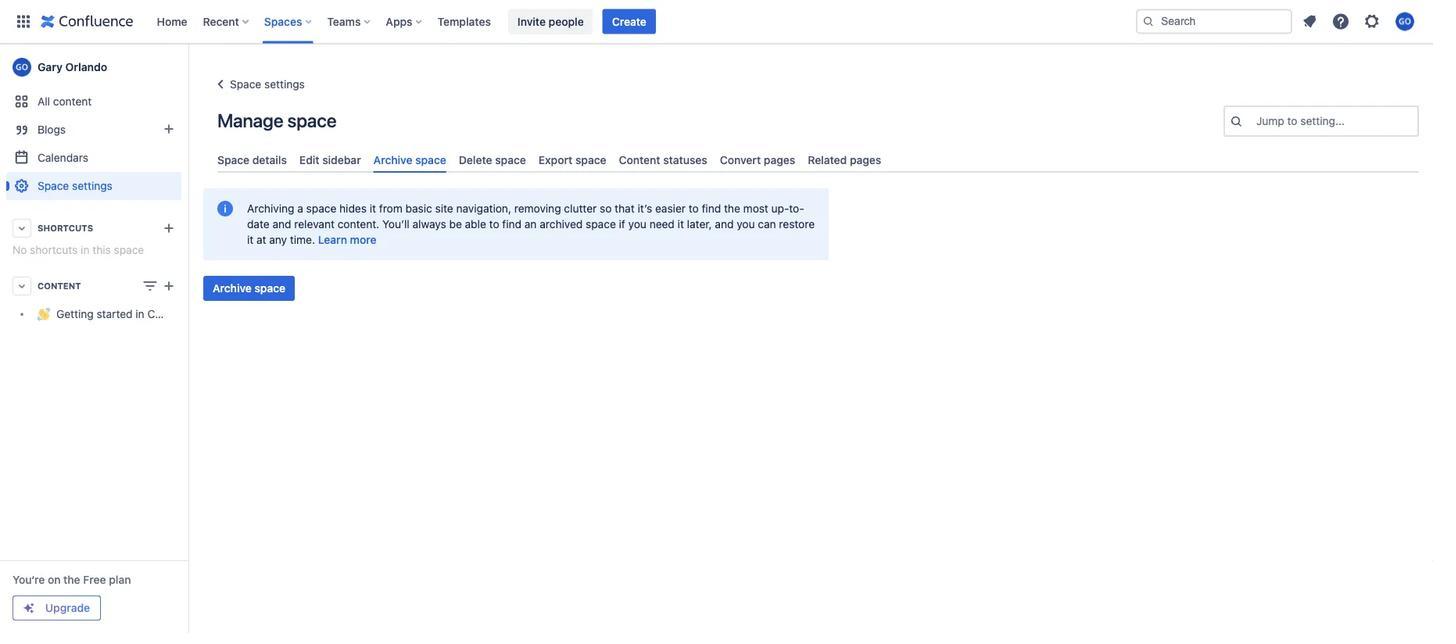 Task type: vqa. For each thing, say whether or not it's contained in the screenshot.
and
yes



Task type: describe. For each thing, give the bounding box(es) containing it.
navigation,
[[456, 202, 511, 215]]

getting started in confluence link
[[6, 300, 205, 328]]

2 and from the left
[[715, 218, 734, 231]]

pages for related pages
[[850, 153, 881, 166]]

learn more button
[[318, 232, 377, 248]]

getting started in confluence
[[56, 308, 205, 321]]

removing
[[514, 202, 561, 215]]

related
[[808, 153, 847, 166]]

plan
[[109, 574, 131, 586]]

apps
[[386, 15, 412, 28]]

spaces
[[264, 15, 302, 28]]

create link
[[603, 9, 656, 34]]

basic
[[406, 202, 432, 215]]

invite people
[[518, 15, 584, 28]]

archiving a space hides it from basic site navigation, removing clutter so that it's easier to find the most up-to- date and relevant content. you'll always be able to find an archived space if you need it later, and you can restore it at any time.
[[247, 202, 815, 246]]

create a page image
[[160, 277, 178, 296]]

1 vertical spatial it
[[678, 218, 684, 231]]

any
[[269, 234, 287, 246]]

0 vertical spatial settings
[[264, 78, 305, 91]]

convert pages
[[720, 153, 795, 166]]

space inside button
[[255, 282, 285, 295]]

invite people button
[[508, 9, 593, 34]]

gary
[[38, 61, 63, 73]]

export space
[[539, 153, 606, 166]]

site
[[435, 202, 453, 215]]

space up relevant
[[306, 202, 336, 215]]

2 vertical spatial it
[[247, 234, 254, 246]]

space right export at the left top of the page
[[575, 153, 606, 166]]

notification icon image
[[1300, 12, 1319, 31]]

later,
[[687, 218, 712, 231]]

home link
[[152, 9, 192, 34]]

on
[[48, 574, 61, 586]]

so
[[600, 202, 612, 215]]

easier
[[655, 202, 686, 215]]

1 vertical spatial to
[[689, 202, 699, 215]]

gary orlando link
[[6, 52, 181, 83]]

you'll
[[382, 218, 410, 231]]

delete space
[[459, 153, 526, 166]]

templates
[[438, 15, 491, 28]]

delete space link
[[453, 147, 532, 173]]

setting...
[[1301, 115, 1345, 127]]

premium image
[[23, 602, 35, 615]]

calendars
[[38, 151, 88, 164]]

all content link
[[6, 88, 181, 116]]

people
[[549, 15, 584, 28]]

time.
[[290, 234, 315, 246]]

home
[[157, 15, 187, 28]]

more
[[350, 234, 377, 246]]

upgrade
[[45, 602, 90, 615]]

up-
[[771, 202, 789, 215]]

need
[[650, 218, 675, 231]]

content statuses link
[[613, 147, 714, 173]]

most
[[743, 202, 769, 215]]

archive inside button
[[213, 282, 252, 295]]

apps button
[[381, 9, 428, 34]]

archive space link
[[367, 147, 453, 173]]

in for started
[[136, 308, 144, 321]]

manage space
[[217, 109, 337, 131]]

create a blog image
[[160, 120, 178, 138]]

export space link
[[532, 147, 613, 173]]

that
[[615, 202, 635, 215]]

spaces button
[[259, 9, 318, 34]]

space right delete
[[495, 153, 526, 166]]

hides
[[339, 202, 367, 215]]

space right this
[[114, 244, 144, 256]]

pages for convert pages
[[764, 153, 795, 166]]

templates link
[[433, 9, 496, 34]]

the inside archiving a space hides it from basic site navigation, removing clutter so that it's easier to find the most up-to- date and relevant content. you'll always be able to find an archived space if you need it later, and you can restore it at any time.
[[724, 202, 740, 215]]

archive space button
[[203, 276, 295, 301]]

it's
[[638, 202, 652, 215]]

space up "edit"
[[287, 109, 337, 131]]

edit sidebar
[[299, 153, 361, 166]]

help icon image
[[1332, 12, 1350, 31]]

recent
[[203, 15, 239, 28]]

edit sidebar link
[[293, 147, 367, 173]]

1 vertical spatial space
[[217, 153, 250, 166]]

teams button
[[322, 9, 376, 34]]

settings icon image
[[1363, 12, 1382, 31]]

jump to setting...
[[1257, 115, 1345, 127]]

if
[[619, 218, 625, 231]]

manage
[[217, 109, 283, 131]]

the inside space element
[[63, 574, 80, 586]]

content for content statuses
[[619, 153, 660, 166]]

blogs link
[[6, 116, 181, 144]]

invite
[[518, 15, 546, 28]]

1 horizontal spatial it
[[370, 202, 376, 215]]

archiving
[[247, 202, 294, 215]]

at
[[256, 234, 266, 246]]

convert pages link
[[714, 147, 802, 173]]

free
[[83, 574, 106, 586]]

to-
[[789, 202, 804, 215]]

no
[[13, 244, 27, 256]]

getting
[[56, 308, 94, 321]]

space settings inside space element
[[38, 179, 112, 192]]

be
[[449, 218, 462, 231]]

space element
[[0, 44, 205, 633]]

this
[[92, 244, 111, 256]]

all content
[[38, 95, 92, 108]]

details
[[252, 153, 287, 166]]

archive space inside archive space button
[[213, 282, 285, 295]]

from
[[379, 202, 403, 215]]

content button
[[6, 272, 181, 300]]

learn
[[318, 234, 347, 246]]



Task type: locate. For each thing, give the bounding box(es) containing it.
teams
[[327, 15, 361, 28]]

Search settings text field
[[1257, 113, 1259, 129]]

1 horizontal spatial pages
[[850, 153, 881, 166]]

appswitcher icon image
[[14, 12, 33, 31]]

change view image
[[141, 277, 160, 296]]

and up any
[[272, 218, 291, 231]]

0 horizontal spatial the
[[63, 574, 80, 586]]

it left the later,
[[678, 218, 684, 231]]

calendars link
[[6, 144, 181, 172]]

restore
[[779, 218, 815, 231]]

0 horizontal spatial archive space
[[213, 282, 285, 295]]

content up getting
[[38, 281, 81, 291]]

banner
[[0, 0, 1433, 44]]

1 and from the left
[[272, 218, 291, 231]]

in for shortcuts
[[81, 244, 90, 256]]

to right able
[[489, 218, 499, 231]]

tab list
[[211, 147, 1425, 173]]

1 horizontal spatial and
[[715, 218, 734, 231]]

archive space inside archive space link
[[373, 153, 446, 166]]

archive space up "basic"
[[373, 153, 446, 166]]

settings down calendars link
[[72, 179, 112, 192]]

jump
[[1257, 115, 1285, 127]]

space settings link down the calendars
[[6, 172, 181, 200]]

to up the later,
[[689, 202, 699, 215]]

space down so
[[586, 218, 616, 231]]

1 horizontal spatial settings
[[264, 78, 305, 91]]

1 horizontal spatial find
[[702, 202, 721, 215]]

it left from
[[370, 202, 376, 215]]

a
[[297, 202, 303, 215]]

1 horizontal spatial you
[[737, 218, 755, 231]]

global element
[[9, 0, 1133, 43]]

1 vertical spatial settings
[[72, 179, 112, 192]]

1 vertical spatial archive
[[213, 282, 252, 295]]

space up manage
[[230, 78, 261, 91]]

1 horizontal spatial archive space
[[373, 153, 446, 166]]

0 horizontal spatial settings
[[72, 179, 112, 192]]

0 vertical spatial it
[[370, 202, 376, 215]]

archive space
[[373, 153, 446, 166], [213, 282, 285, 295]]

0 horizontal spatial pages
[[764, 153, 795, 166]]

in left this
[[81, 244, 90, 256]]

can
[[758, 218, 776, 231]]

content left statuses
[[619, 153, 660, 166]]

space left delete
[[415, 153, 446, 166]]

gary orlando
[[38, 61, 107, 73]]

related pages link
[[802, 147, 888, 173]]

0 vertical spatial space
[[230, 78, 261, 91]]

space left the details
[[217, 153, 250, 166]]

it
[[370, 202, 376, 215], [678, 218, 684, 231], [247, 234, 254, 246]]

0 horizontal spatial in
[[81, 244, 90, 256]]

orlando
[[65, 61, 107, 73]]

related pages
[[808, 153, 881, 166]]

space settings link up manage
[[211, 75, 305, 94]]

1 vertical spatial space settings
[[38, 179, 112, 192]]

1 you from the left
[[628, 218, 647, 231]]

confluence image
[[41, 12, 133, 31], [41, 12, 133, 31]]

0 vertical spatial archive space
[[373, 153, 446, 166]]

find up the later,
[[702, 202, 721, 215]]

Search field
[[1136, 9, 1292, 34]]

create
[[612, 15, 647, 28]]

1 vertical spatial the
[[63, 574, 80, 586]]

content.
[[338, 218, 379, 231]]

1 vertical spatial archive space
[[213, 282, 285, 295]]

shortcuts
[[38, 223, 93, 233]]

2 vertical spatial space
[[38, 179, 69, 192]]

add shortcut image
[[160, 219, 178, 238]]

0 vertical spatial archive
[[373, 153, 412, 166]]

export
[[539, 153, 573, 166]]

0 horizontal spatial archive
[[213, 282, 252, 295]]

0 vertical spatial space settings link
[[211, 75, 305, 94]]

tab list containing space details
[[211, 147, 1425, 173]]

1 horizontal spatial the
[[724, 202, 740, 215]]

0 horizontal spatial find
[[502, 218, 522, 231]]

archive space down at
[[213, 282, 285, 295]]

recent button
[[198, 9, 255, 34]]

1 vertical spatial content
[[38, 281, 81, 291]]

shortcuts button
[[6, 214, 181, 242]]

no shortcuts in this space
[[13, 244, 144, 256]]

in right started
[[136, 308, 144, 321]]

delete
[[459, 153, 492, 166]]

the right the on
[[63, 574, 80, 586]]

it left at
[[247, 234, 254, 246]]

content
[[619, 153, 660, 166], [38, 281, 81, 291]]

2 you from the left
[[737, 218, 755, 231]]

an
[[525, 218, 537, 231]]

0 vertical spatial in
[[81, 244, 90, 256]]

relevant
[[294, 218, 335, 231]]

space
[[287, 109, 337, 131], [415, 153, 446, 166], [495, 153, 526, 166], [575, 153, 606, 166], [306, 202, 336, 215], [586, 218, 616, 231], [114, 244, 144, 256], [255, 282, 285, 295]]

1 vertical spatial in
[[136, 308, 144, 321]]

0 vertical spatial the
[[724, 202, 740, 215]]

1 horizontal spatial in
[[136, 308, 144, 321]]

1 horizontal spatial to
[[689, 202, 699, 215]]

always
[[412, 218, 446, 231]]

and right the later,
[[715, 218, 734, 231]]

sidebar
[[322, 153, 361, 166]]

settings up the manage space
[[264, 78, 305, 91]]

0 vertical spatial space settings
[[230, 78, 305, 91]]

2 horizontal spatial it
[[678, 218, 684, 231]]

you're
[[13, 574, 45, 586]]

0 vertical spatial find
[[702, 202, 721, 215]]

0 horizontal spatial space settings
[[38, 179, 112, 192]]

convert
[[720, 153, 761, 166]]

the
[[724, 202, 740, 215], [63, 574, 80, 586]]

edit
[[299, 153, 319, 166]]

upgrade button
[[13, 597, 100, 620]]

learn more
[[318, 234, 377, 246]]

2 pages from the left
[[850, 153, 881, 166]]

space down any
[[255, 282, 285, 295]]

to right jump
[[1287, 115, 1298, 127]]

pages
[[764, 153, 795, 166], [850, 153, 881, 166]]

pages right related
[[850, 153, 881, 166]]

pages right convert
[[764, 153, 795, 166]]

1 horizontal spatial space settings link
[[211, 75, 305, 94]]

space details link
[[211, 147, 293, 173]]

content inside content statuses link
[[619, 153, 660, 166]]

space settings up the manage space
[[230, 78, 305, 91]]

0 horizontal spatial you
[[628, 218, 647, 231]]

shortcuts
[[30, 244, 78, 256]]

archive right the create a page image
[[213, 282, 252, 295]]

find left the "an"
[[502, 218, 522, 231]]

archived
[[540, 218, 583, 231]]

2 horizontal spatial to
[[1287, 115, 1298, 127]]

settings inside space element
[[72, 179, 112, 192]]

1 vertical spatial space settings link
[[6, 172, 181, 200]]

content inside content dropdown button
[[38, 281, 81, 291]]

0 horizontal spatial space settings link
[[6, 172, 181, 200]]

2 vertical spatial to
[[489, 218, 499, 231]]

banner containing home
[[0, 0, 1433, 44]]

archive up from
[[373, 153, 412, 166]]

0 horizontal spatial to
[[489, 218, 499, 231]]

space down the calendars
[[38, 179, 69, 192]]

started
[[97, 308, 133, 321]]

content for content
[[38, 281, 81, 291]]

0 horizontal spatial content
[[38, 281, 81, 291]]

0 horizontal spatial it
[[247, 234, 254, 246]]

statuses
[[663, 153, 707, 166]]

content statuses
[[619, 153, 707, 166]]

1 horizontal spatial space settings
[[230, 78, 305, 91]]

you down most
[[737, 218, 755, 231]]

you
[[628, 218, 647, 231], [737, 218, 755, 231]]

able
[[465, 218, 486, 231]]

you right if
[[628, 218, 647, 231]]

search image
[[1142, 15, 1155, 28]]

collapse sidebar image
[[170, 52, 205, 83]]

your profile and preferences image
[[1396, 12, 1414, 31]]

clutter
[[564, 202, 597, 215]]

1 pages from the left
[[764, 153, 795, 166]]

confluence
[[147, 308, 205, 321]]

1 horizontal spatial archive
[[373, 153, 412, 166]]

content
[[53, 95, 92, 108]]

the left most
[[724, 202, 740, 215]]

0 vertical spatial content
[[619, 153, 660, 166]]

1 horizontal spatial content
[[619, 153, 660, 166]]

space details
[[217, 153, 287, 166]]

space settings down the calendars
[[38, 179, 112, 192]]

1 vertical spatial find
[[502, 218, 522, 231]]

space settings link
[[211, 75, 305, 94], [6, 172, 181, 200]]

blogs
[[38, 123, 66, 136]]

0 vertical spatial to
[[1287, 115, 1298, 127]]

find
[[702, 202, 721, 215], [502, 218, 522, 231]]

all
[[38, 95, 50, 108]]

0 horizontal spatial and
[[272, 218, 291, 231]]



